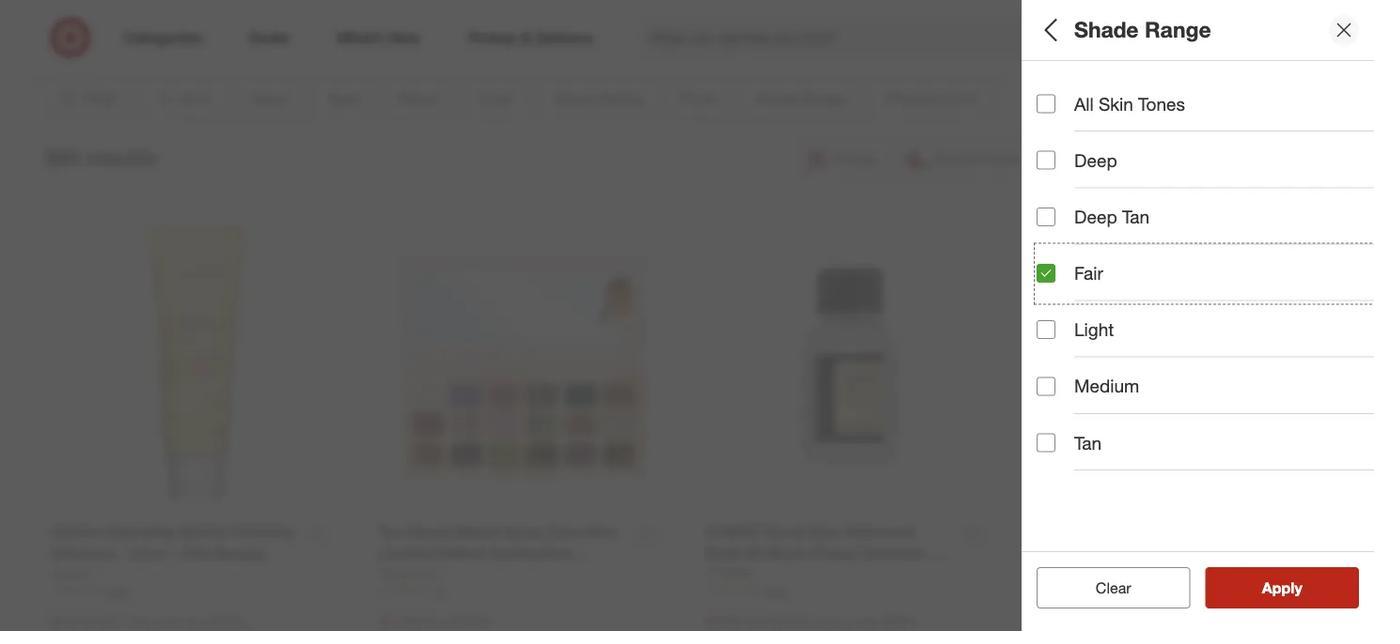 Task type: locate. For each thing, give the bounding box(es) containing it.
1 horizontal spatial )
[[851, 614, 855, 631]]

tan up beverly
[[1123, 206, 1150, 228]]

0 horizontal spatial (
[[100, 614, 104, 631]]

$
[[1370, 427, 1375, 444]]

1 vertical spatial results
[[1274, 579, 1323, 598]]

color beige; black; blue; brown; gold; gray; clear; orange; pink; 
[[1037, 271, 1375, 312]]

$30.00
[[207, 614, 246, 631]]

2 ( from the left
[[746, 614, 750, 631]]

clear inside shade range dialog
[[1096, 579, 1132, 598]]

$5.95
[[706, 613, 743, 631]]

$5.89
[[750, 614, 782, 631]]

brown;
[[1149, 296, 1190, 312]]

beekman
[[1273, 230, 1329, 246]]

results right 584
[[86, 145, 156, 171]]

shade down tan checkbox
[[1037, 469, 1091, 491]]

all
[[1127, 579, 1141, 598]]

) down 1997 link
[[851, 614, 855, 631]]

1 vertical spatial shade
[[1037, 469, 1091, 491]]

3 reg from the left
[[858, 614, 878, 631]]

all skin tones
[[1075, 93, 1186, 115]]

1 vertical spatial tan
[[1075, 432, 1102, 454]]

) inside $24.00 ( $5.71 /ounce ) reg $30.00
[[177, 614, 180, 631]]

( right "$24.00"
[[100, 614, 104, 631]]

( inside $24.00 ( $5.71 /ounce ) reg $30.00
[[100, 614, 104, 631]]

584
[[44, 145, 80, 171]]

results right see
[[1274, 579, 1323, 598]]

1 clear from the left
[[1087, 579, 1123, 598]]

/ounce
[[136, 614, 177, 631]]

clear inside all filters "dialog"
[[1087, 579, 1123, 598]]

6
[[437, 585, 443, 599]]

1 deep from the top
[[1075, 150, 1118, 171]]

type
[[1037, 146, 1077, 168]]

clear all button
[[1037, 568, 1191, 609]]

clear;
[[1259, 296, 1291, 312]]

reg down 865 'link'
[[184, 614, 203, 631]]

What can we help you find? suggestions appear below search field
[[640, 17, 1108, 58]]

all for all skin tones
[[1075, 93, 1094, 115]]

1 horizontal spatial reg
[[427, 614, 446, 631]]

$54.00
[[450, 614, 490, 631]]

shade range button
[[1037, 456, 1375, 522]]

shade range
[[1075, 17, 1212, 43], [1037, 469, 1151, 491]]

deep up beverly
[[1075, 206, 1118, 228]]

1997
[[764, 585, 789, 599]]

form
[[1110, 541, 1154, 563]]

reg left $8.50
[[858, 614, 878, 631]]

0 vertical spatial shade
[[1075, 17, 1139, 43]]

deep right 'deep' option
[[1075, 150, 1118, 171]]

) down 865 'link'
[[177, 614, 180, 631]]

0 vertical spatial tan
[[1123, 206, 1150, 228]]

1997 link
[[706, 584, 995, 600]]

all inside "dialog"
[[1037, 17, 1063, 43]]

$5.95 ( $5.89 /fluid ounce ) reg $8.50
[[706, 613, 913, 631]]

)
[[177, 614, 180, 631], [851, 614, 855, 631]]

brand anastasia beverly hills; beautyblender; beekman 1802; b
[[1037, 206, 1375, 246]]

9227 link
[[1033, 585, 1324, 601]]

all left skin
[[1075, 93, 1094, 115]]

range right the 'search'
[[1145, 17, 1212, 43]]

1 horizontal spatial tan
[[1123, 206, 1150, 228]]

0 horizontal spatial all
[[1037, 17, 1063, 43]]

all filters dialog
[[1022, 0, 1375, 632]]

all
[[1037, 17, 1063, 43], [1075, 93, 1094, 115]]

0 horizontal spatial )
[[177, 614, 180, 631]]

shade range up all skin tones
[[1075, 17, 1212, 43]]

1 horizontal spatial all
[[1075, 93, 1094, 115]]

1 ( from the left
[[100, 614, 104, 631]]

see results button
[[1206, 568, 1360, 609]]

1 vertical spatial range
[[1096, 469, 1151, 491]]

Deep Tan checkbox
[[1037, 208, 1056, 227]]

ounce
[[815, 614, 851, 631]]

tan
[[1123, 206, 1150, 228], [1075, 432, 1102, 454]]

$27.00 reg $54.00
[[379, 613, 490, 631]]

1 ) from the left
[[177, 614, 180, 631]]

0 vertical spatial all
[[1037, 17, 1063, 43]]

0 horizontal spatial tan
[[1075, 432, 1102, 454]]

shade inside button
[[1037, 469, 1091, 491]]

apply
[[1263, 579, 1303, 598]]

( right $5.95 at bottom right
[[746, 614, 750, 631]]

guest
[[1037, 337, 1088, 359]]

$15
[[1279, 427, 1300, 444]]

0 horizontal spatial reg
[[184, 614, 203, 631]]

( for $24.00
[[100, 614, 104, 631]]

all left the filters
[[1037, 17, 1063, 43]]

( inside the $5.95 ( $5.89 /fluid ounce ) reg $8.50
[[746, 614, 750, 631]]

1 horizontal spatial (
[[746, 614, 750, 631]]

range down $5
[[1096, 469, 1151, 491]]

2 clear from the left
[[1096, 579, 1132, 598]]

tan left $5
[[1075, 432, 1102, 454]]

0 vertical spatial results
[[86, 145, 156, 171]]

All Skin Tones checkbox
[[1037, 95, 1056, 113]]

clear
[[1087, 579, 1123, 598], [1096, 579, 1132, 598]]

clear button
[[1037, 568, 1191, 609]]

0 horizontal spatial results
[[86, 145, 156, 171]]

( for $5.95
[[746, 614, 750, 631]]

(
[[100, 614, 104, 631], [746, 614, 750, 631]]

1 vertical spatial all
[[1075, 93, 1094, 115]]

1 horizontal spatial results
[[1274, 579, 1323, 598]]

deals
[[1037, 81, 1085, 102]]

range
[[1145, 17, 1212, 43], [1096, 469, 1151, 491]]

shade up skin
[[1075, 17, 1139, 43]]

color
[[1037, 271, 1084, 293]]

0 vertical spatial deep
[[1075, 150, 1118, 171]]

results
[[86, 145, 156, 171], [1274, 579, 1323, 598]]

reg down 6
[[427, 614, 446, 631]]

1 vertical spatial deep
[[1075, 206, 1118, 228]]

1 reg from the left
[[184, 614, 203, 631]]

reg
[[184, 614, 203, 631], [427, 614, 446, 631], [858, 614, 878, 631]]

2 horizontal spatial reg
[[858, 614, 878, 631]]

deep
[[1075, 150, 1118, 171], [1075, 206, 1118, 228]]

see results
[[1243, 579, 1323, 598]]

shade range inside button
[[1037, 469, 1151, 491]]

2 deep from the top
[[1075, 206, 1118, 228]]

0 vertical spatial range
[[1145, 17, 1212, 43]]

2 reg from the left
[[427, 614, 446, 631]]

light
[[1075, 319, 1115, 341]]

2 ) from the left
[[851, 614, 855, 631]]

search button
[[1095, 17, 1140, 62]]

shade
[[1075, 17, 1139, 43], [1037, 469, 1091, 491]]

0 vertical spatial shade range
[[1075, 17, 1212, 43]]

$5.71
[[104, 614, 136, 631]]

all inside shade range dialog
[[1075, 93, 1094, 115]]

shade range down $4.99;
[[1037, 469, 1151, 491]]

black;
[[1078, 296, 1113, 312]]

Deep checkbox
[[1037, 151, 1056, 170]]

$24.00
[[51, 613, 96, 631]]

filters
[[1069, 17, 1128, 43]]

results inside see results button
[[1274, 579, 1323, 598]]

1 vertical spatial shade range
[[1037, 469, 1151, 491]]

advertisement region
[[123, 0, 1252, 44]]

shade range inside dialog
[[1075, 17, 1212, 43]]



Task type: describe. For each thing, give the bounding box(es) containing it.
6 link
[[379, 584, 668, 600]]

range inside shade range button
[[1096, 469, 1151, 491]]

reg inside the $5.95 ( $5.89 /fluid ounce ) reg $8.50
[[858, 614, 878, 631]]

865 link
[[51, 584, 341, 600]]

gold;
[[1193, 296, 1223, 312]]

apply button
[[1206, 568, 1360, 609]]

price $0  –  $4.99; $5  –  $9.99; $10  –  $14.99; $15  –  $19.99; $
[[1037, 403, 1375, 444]]

865
[[110, 585, 128, 599]]

beverly
[[1098, 230, 1142, 246]]

deep tan
[[1075, 206, 1150, 228]]

clear for clear all
[[1087, 579, 1123, 598]]

$14.99;
[[1233, 427, 1276, 444]]

results for see results
[[1274, 579, 1323, 598]]

$19.99;
[[1323, 427, 1366, 444]]

b
[[1369, 230, 1375, 246]]

1802;
[[1332, 230, 1365, 246]]

) inside the $5.95 ( $5.89 /fluid ounce ) reg $8.50
[[851, 614, 855, 631]]

product form button
[[1037, 522, 1375, 588]]

Light checkbox
[[1037, 321, 1056, 340]]

Medium checkbox
[[1037, 377, 1056, 396]]

brand
[[1037, 206, 1089, 227]]

hills;
[[1146, 230, 1174, 246]]

deep for deep
[[1075, 150, 1118, 171]]

deep for deep tan
[[1075, 206, 1118, 228]]

$24.00 ( $5.71 /ounce ) reg $30.00
[[51, 613, 246, 631]]

$10
[[1189, 427, 1210, 444]]

Fair checkbox
[[1037, 264, 1056, 283]]

Tan checkbox
[[1037, 434, 1056, 453]]

clear for clear
[[1096, 579, 1132, 598]]

584 results
[[44, 145, 156, 171]]

tones
[[1139, 93, 1186, 115]]

blue;
[[1117, 296, 1146, 312]]

product form
[[1037, 541, 1154, 563]]

see
[[1243, 579, 1270, 598]]

shade range dialog
[[1022, 0, 1375, 632]]

5
[[1037, 361, 1045, 378]]

$9.99;
[[1149, 427, 1185, 444]]

type button
[[1037, 127, 1375, 193]]

$27.00
[[379, 613, 424, 631]]

orange;
[[1295, 296, 1339, 312]]

beautyblender;
[[1178, 230, 1269, 246]]

$4.99;
[[1074, 427, 1109, 444]]

all for all filters
[[1037, 17, 1063, 43]]

/fluid
[[782, 614, 811, 631]]

beige;
[[1037, 296, 1074, 312]]

range inside shade range dialog
[[1145, 17, 1212, 43]]

pink;
[[1343, 296, 1372, 312]]

$8.50
[[881, 614, 913, 631]]

fair
[[1075, 263, 1104, 284]]

reg inside $27.00 reg $54.00
[[427, 614, 446, 631]]

medium
[[1075, 376, 1140, 398]]

anastasia
[[1037, 230, 1095, 246]]

search
[[1095, 30, 1140, 48]]

skin
[[1099, 93, 1134, 115]]

product
[[1037, 541, 1105, 563]]

all filters
[[1037, 17, 1128, 43]]

guest rating 5 stars
[[1037, 337, 1148, 378]]

gray;
[[1226, 296, 1255, 312]]

reg inside $24.00 ( $5.71 /ounce ) reg $30.00
[[184, 614, 203, 631]]

clear all
[[1087, 579, 1141, 598]]

rating
[[1092, 337, 1148, 359]]

deals button
[[1037, 61, 1375, 127]]

9227
[[1091, 586, 1116, 600]]

$0
[[1037, 427, 1051, 444]]

$5
[[1113, 427, 1127, 444]]

results for 584 results
[[86, 145, 156, 171]]

price
[[1037, 403, 1081, 425]]

shade inside dialog
[[1075, 17, 1139, 43]]

stars
[[1048, 361, 1077, 378]]



Task type: vqa. For each thing, say whether or not it's contained in the screenshot.
the Tan Checkbox
yes



